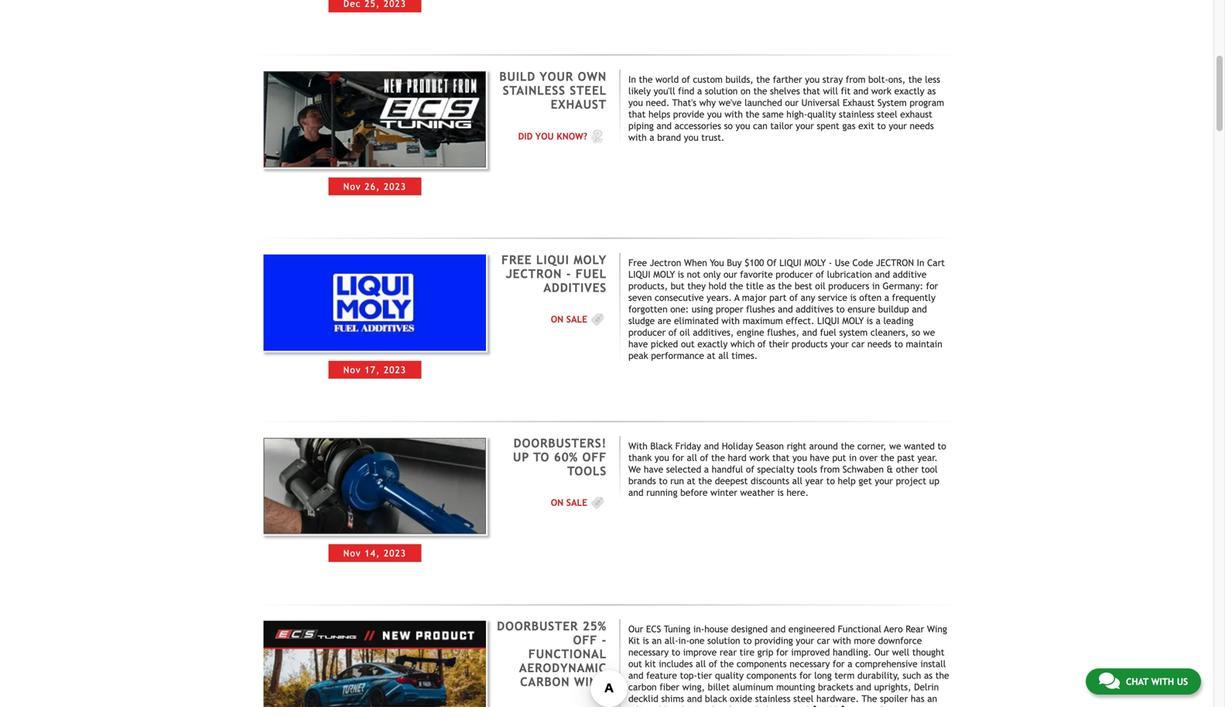 Task type: vqa. For each thing, say whether or not it's contained in the screenshot.
includes
yes



Task type: describe. For each thing, give the bounding box(es) containing it.
0 vertical spatial an
[[652, 636, 662, 647]]

additive
[[893, 269, 927, 280]]

stainless inside our ecs tuning in-house designed and engineered functional aero rear wing kit is an all-in-one solution to providing your car with more downforce necessary to improve rear tire grip for improved handling. our well thought out kit includes all of the components necessary for a comprehensive install and feature top-tier quality components for long term durability, such as the carbon fiber wing, billet aluminum mounting brackets and uprights, delrin decklid shims and black oxide stainless steel hardware.   the spoiler has an adjustable aoa (angle of attack) between 0� - 20�; to
[[756, 694, 791, 705]]

0 vertical spatial producer
[[776, 269, 813, 280]]

liqui down free
[[629, 269, 651, 280]]

house
[[705, 624, 729, 635]]

moly inside free liqui moly jectron - fuel additives
[[574, 253, 607, 267]]

farther
[[773, 74, 803, 85]]

part
[[770, 292, 787, 303]]

ons,
[[889, 74, 906, 85]]

4 image
[[588, 706, 607, 708]]

launched
[[745, 97, 783, 108]]

kit
[[645, 659, 656, 670]]

sale for tools
[[567, 498, 588, 508]]

doorbusters! up to 60% off tools link
[[513, 436, 607, 478]]

gas
[[843, 120, 856, 131]]

our inside free jectron when you buy $100 of liqui moly - use code jectron in cart liqui moly is not only our favorite producer of lubrication and additive products, but they hold the title as the best oil producers in germany: for seven consecutive years.  a major part of any service is often a frequently forgotten one: using proper flushes and additives to ensure buildup and sludge are eliminated with maximum effect.   liqui moly is a leading producer of oil additives, engine flushes, and fuel system cleaners, so we have picked out exactly which of their products your car needs to maintain peak performance at all times.
[[724, 269, 738, 280]]

exit
[[859, 120, 875, 131]]

performance
[[651, 350, 705, 361]]

and down brands
[[629, 487, 644, 498]]

maintain
[[906, 339, 943, 349]]

tools
[[567, 464, 607, 478]]

doorbuster 25% off - functional aerodynamic carbon wing image
[[262, 620, 488, 708]]

free liqui moly jectron - fuel additives
[[502, 253, 607, 295]]

of left any
[[790, 292, 798, 303]]

you'll
[[654, 86, 676, 96]]

running
[[647, 487, 678, 498]]

in inside in the world of custom builds, the farther you stray from bolt-ons, the less likely you'll find a solution on the shelves that will fit and work exactly as you need.   that's why we've launched our universal exhaust system program that helps provide you with the same high-quality stainless steel exhaust piping and accessories so you can tailor your spent gas exit to your needs with a brand you trust.
[[629, 74, 636, 85]]

handling.
[[833, 647, 872, 658]]

specialty
[[758, 464, 795, 475]]

you down accessories
[[684, 132, 699, 143]]

1 vertical spatial necessary
[[790, 659, 830, 670]]

spent
[[817, 120, 840, 131]]

a inside with black friday and holiday season right around the corner, we wanted to thank you for all of the hard work that you have put in over the past year. we have selected a handful of specialty tools from schwaben & other tool brands to run at the deepest discounts all year to help get your project up and running before winter weather is here.
[[704, 464, 709, 475]]

and down wing,
[[687, 694, 702, 705]]

you inside free jectron when you buy $100 of liqui moly - use code jectron in cart liqui moly is not only our favorite producer of lubrication and additive products, but they hold the title as the best oil producers in germany: for seven consecutive years.  a major part of any service is often a frequently forgotten one: using proper flushes and additives to ensure buildup and sludge are eliminated with maximum effect.   liqui moly is a leading producer of oil additives, engine flushes, and fuel system cleaners, so we have picked out exactly which of their products your car needs to maintain peak performance at all times.
[[710, 257, 724, 268]]

doorbusters! up to 60% off tools image
[[262, 436, 488, 536]]

sale for fuel
[[567, 314, 588, 325]]

in inside free jectron when you buy $100 of liqui moly - use code jectron in cart liqui moly is not only our favorite producer of lubrication and additive products, but they hold the title as the best oil producers in germany: for seven consecutive years.  a major part of any service is often a frequently forgotten one: using proper flushes and additives to ensure buildup and sludge are eliminated with maximum effect.   liqui moly is a leading producer of oil additives, engine flushes, and fuel system cleaners, so we have picked out exactly which of their products your car needs to maintain peak performance at all times.
[[873, 281, 880, 291]]

solution inside our ecs tuning in-house designed and engineered functional aero rear wing kit is an all-in-one solution to providing your car with more downforce necessary to improve rear tire grip for improved handling. our well thought out kit includes all of the components necessary for a comprehensive install and feature top-tier quality components for long term durability, such as the carbon fiber wing, billet aluminum mounting brackets and uprights, delrin decklid shims and black oxide stainless steel hardware.   the spoiler has an adjustable aoa (angle of attack) between 0� - 20�; to
[[708, 636, 741, 647]]

1 vertical spatial in-
[[679, 636, 690, 647]]

that inside with black friday and holiday season right around the corner, we wanted to thank you for all of the hard work that you have put in over the past year. we have selected a handful of specialty tools from schwaben & other tool brands to run at the deepest discounts all year to help get your project up and running before winter weather is here.
[[773, 452, 790, 463]]

and down helps
[[657, 120, 672, 131]]

1 vertical spatial have
[[810, 452, 830, 463]]

at inside free jectron when you buy $100 of liqui moly - use code jectron in cart liqui moly is not only our favorite producer of lubrication and additive products, but they hold the title as the best oil producers in germany: for seven consecutive years.  a major part of any service is often a frequently forgotten one: using proper flushes and additives to ensure buildup and sludge are eliminated with maximum effect.   liqui moly is a leading producer of oil additives, engine flushes, and fuel system cleaners, so we have picked out exactly which of their products your car needs to maintain peak performance at all times.
[[707, 350, 716, 361]]

0�
[[806, 705, 820, 708]]

and down frequently
[[912, 304, 927, 315]]

17,
[[365, 365, 380, 376]]

know?
[[557, 131, 588, 142]]

hold
[[709, 281, 727, 291]]

can
[[753, 120, 768, 131]]

2 vertical spatial have
[[644, 464, 664, 475]]

of down friday
[[700, 452, 709, 463]]

a up cleaners,
[[876, 315, 881, 326]]

comprehensive
[[856, 659, 918, 670]]

all inside free jectron when you buy $100 of liqui moly - use code jectron in cart liqui moly is not only our favorite producer of lubrication and additive products, but they hold the title as the best oil producers in germany: for seven consecutive years.  a major part of any service is often a frequently forgotten one: using proper flushes and additives to ensure buildup and sludge are eliminated with maximum effect.   liqui moly is a leading producer of oil additives, engine flushes, and fuel system cleaners, so we have picked out exactly which of their products your car needs to maintain peak performance at all times.
[[719, 350, 729, 361]]

to down the
[[854, 705, 863, 708]]

ensure
[[848, 304, 876, 315]]

not
[[687, 269, 701, 280]]

a inside our ecs tuning in-house designed and engineered functional aero rear wing kit is an all-in-one solution to providing your car with more downforce necessary to improve rear tire grip for improved handling. our well thought out kit includes all of the components necessary for a comprehensive install and feature top-tier quality components for long term durability, such as the carbon fiber wing, billet aluminum mounting brackets and uprights, delrin decklid shims and black oxide stainless steel hardware.   the spoiler has an adjustable aoa (angle of attack) between 0� - 20�; to
[[848, 659, 853, 670]]

the
[[862, 694, 878, 705]]

- inside free jectron when you buy $100 of liqui moly - use code jectron in cart liqui moly is not only our favorite producer of lubrication and additive products, but they hold the title as the best oil producers in germany: for seven consecutive years.  a major part of any service is often a frequently forgotten one: using proper flushes and additives to ensure buildup and sludge are eliminated with maximum effect.   liqui moly is a leading producer of oil additives, engine flushes, and fuel system cleaners, so we have picked out exactly which of their products your car needs to maintain peak performance at all times.
[[829, 257, 832, 268]]

is down producers at the right
[[851, 292, 857, 303]]

over
[[860, 452, 878, 463]]

find
[[678, 86, 695, 96]]

your inside free jectron when you buy $100 of liqui moly - use code jectron in cart liqui moly is not only our favorite producer of lubrication and additive products, but they hold the title as the best oil producers in germany: for seven consecutive years.  a major part of any service is often a frequently forgotten one: using proper flushes and additives to ensure buildup and sludge are eliminated with maximum effect.   liqui moly is a leading producer of oil additives, engine flushes, and fuel system cleaners, so we have picked out exactly which of their products your car needs to maintain peak performance at all times.
[[831, 339, 849, 349]]

nov 17, 2023 link
[[262, 253, 488, 379]]

2023 for doorbusters! up to 60% off tools
[[384, 548, 407, 559]]

liqui right of
[[780, 257, 802, 268]]

work inside in the world of custom builds, the farther you stray from bolt-ons, the less likely you'll find a solution on the shelves that will fit and work exactly as you need.   that's why we've launched our universal exhaust system program that helps provide you with the same high-quality stainless steel exhaust piping and accessories so you can tailor your spent gas exit to your needs with a brand you trust.
[[872, 86, 892, 96]]

your down high-
[[796, 120, 814, 131]]

quality inside our ecs tuning in-house designed and engineered functional aero rear wing kit is an all-in-one solution to providing your car with more downforce necessary to improve rear tire grip for improved handling. our well thought out kit includes all of the components necessary for a comprehensive install and feature top-tier quality components for long term durability, such as the carbon fiber wing, billet aluminum mounting brackets and uprights, delrin decklid shims and black oxide stainless steel hardware.   the spoiler has an adjustable aoa (angle of attack) between 0� - 20�; to
[[715, 671, 744, 681]]

install
[[921, 659, 946, 670]]

stainless inside in the world of custom builds, the farther you stray from bolt-ons, the less likely you'll find a solution on the shelves that will fit and work exactly as you need.   that's why we've launched our universal exhaust system program that helps provide you with the same high-quality stainless steel exhaust piping and accessories so you can tailor your spent gas exit to your needs with a brand you trust.
[[839, 109, 875, 120]]

such
[[903, 671, 922, 681]]

your down exhaust
[[889, 120, 907, 131]]

to left help in the bottom right of the page
[[827, 476, 835, 486]]

moly up system
[[843, 315, 864, 326]]

you down likely
[[629, 97, 643, 108]]

term
[[835, 671, 855, 681]]

times.
[[732, 350, 758, 361]]

to up year.
[[938, 441, 947, 452]]

with down we've
[[725, 109, 743, 120]]

picked
[[651, 339, 678, 349]]

free liqui moly jectron - fuel additives link
[[502, 253, 607, 295]]

2023 for build your own stainless steel exhaust
[[384, 181, 407, 192]]

all up here.
[[793, 476, 803, 486]]

help
[[838, 476, 856, 486]]

of down hard
[[746, 464, 755, 475]]

steel inside in the world of custom builds, the farther you stray from bolt-ons, the less likely you'll find a solution on the shelves that will fit and work exactly as you need.   that's why we've launched our universal exhaust system program that helps provide you with the same high-quality stainless steel exhaust piping and accessories so you can tailor your spent gas exit to your needs with a brand you trust.
[[878, 109, 898, 120]]

$100
[[745, 257, 764, 268]]

you left can
[[736, 120, 751, 131]]

often
[[860, 292, 882, 303]]

using
[[692, 304, 713, 315]]

out inside free jectron when you buy $100 of liqui moly - use code jectron in cart liqui moly is not only our favorite producer of lubrication and additive products, but they hold the title as the best oil producers in germany: for seven consecutive years.  a major part of any service is often a frequently forgotten one: using proper flushes and additives to ensure buildup and sludge are eliminated with maximum effect.   liqui moly is a leading producer of oil additives, engine flushes, and fuel system cleaners, so we have picked out exactly which of their products your car needs to maintain peak performance at all times.
[[681, 339, 695, 349]]

shims
[[662, 694, 685, 705]]

you down why
[[707, 109, 722, 120]]

for inside free jectron when you buy $100 of liqui moly - use code jectron in cart liqui moly is not only our favorite producer of lubrication and additive products, but they hold the title as the best oil producers in germany: for seven consecutive years.  a major part of any service is often a frequently forgotten one: using proper flushes and additives to ensure buildup and sludge are eliminated with maximum effect.   liqui moly is a leading producer of oil additives, engine flushes, and fuel system cleaners, so we have picked out exactly which of their products your car needs to maintain peak performance at all times.
[[926, 281, 939, 291]]

uprights,
[[875, 682, 912, 693]]

build
[[500, 70, 536, 84]]

free
[[502, 253, 532, 267]]

nov for doorbusters! up to 60% off tools
[[344, 548, 361, 559]]

improve
[[683, 647, 717, 658]]

chat
[[1126, 677, 1149, 688]]

title
[[746, 281, 764, 291]]

brand
[[657, 132, 681, 143]]

we inside with black friday and holiday season right around the corner, we wanted to thank you for all of the hard work that you have put in over the past year. we have selected a handful of specialty tools from schwaben & other tool brands to run at the deepest discounts all year to help get your project up and running before winter weather is here.
[[890, 441, 902, 452]]

car inside our ecs tuning in-house designed and engineered functional aero rear wing kit is an all-in-one solution to providing your car with more downforce necessary to improve rear tire grip for improved handling. our well thought out kit includes all of the components necessary for a comprehensive install and feature top-tier quality components for long term durability, such as the carbon fiber wing, billet aluminum mounting brackets and uprights, delrin decklid shims and black oxide stainless steel hardware.   the spoiler has an adjustable aoa (angle of attack) between 0� - 20�; to
[[817, 636, 830, 647]]

to down service
[[837, 304, 845, 315]]

with inside free jectron when you buy $100 of liqui moly - use code jectron in cart liqui moly is not only our favorite producer of lubrication and additive products, but they hold the title as the best oil producers in germany: for seven consecutive years.  a major part of any service is often a frequently forgotten one: using proper flushes and additives to ensure buildup and sludge are eliminated with maximum effect.   liqui moly is a leading producer of oil additives, engine flushes, and fuel system cleaners, so we have picked out exactly which of their products your car needs to maintain peak performance at all times.
[[722, 315, 740, 326]]

and down part
[[778, 304, 793, 315]]

they
[[688, 281, 706, 291]]

bolt-
[[869, 74, 889, 85]]

from inside in the world of custom builds, the farther you stray from bolt-ons, the less likely you'll find a solution on the shelves that will fit and work exactly as you need.   that's why we've launched our universal exhaust system program that helps provide you with the same high-quality stainless steel exhaust piping and accessories so you can tailor your spent gas exit to your needs with a brand you trust.
[[846, 74, 866, 85]]

as inside in the world of custom builds, the farther you stray from bolt-ons, the less likely you'll find a solution on the shelves that will fit and work exactly as you need.   that's why we've launched our universal exhaust system program that helps provide you with the same high-quality stainless steel exhaust piping and accessories so you can tailor your spent gas exit to your needs with a brand you trust.
[[928, 86, 936, 96]]

improved
[[791, 647, 830, 658]]

to down cleaners,
[[895, 339, 903, 349]]

fuel
[[576, 267, 607, 281]]

handful
[[712, 464, 744, 475]]

doorbuster
[[497, 620, 579, 634]]

of down the black
[[723, 705, 731, 708]]

1 vertical spatial that
[[629, 109, 646, 120]]

liqui inside free liqui moly jectron - fuel additives
[[537, 253, 570, 267]]

engineered
[[789, 624, 835, 635]]

and up the
[[857, 682, 872, 693]]

other
[[896, 464, 919, 475]]

exhaust
[[901, 109, 933, 120]]

and up providing
[[771, 624, 786, 635]]

of down are in the right of the page
[[669, 327, 677, 338]]

of up tier
[[709, 659, 718, 670]]

black
[[651, 441, 673, 452]]

for down providing
[[777, 647, 789, 658]]

to inside in the world of custom builds, the farther you stray from bolt-ons, the less likely you'll find a solution on the shelves that will fit and work exactly as you need.   that's why we've launched our universal exhaust system program that helps provide you with the same high-quality stainless steel exhaust piping and accessories so you can tailor your spent gas exit to your needs with a brand you trust.
[[878, 120, 886, 131]]

so inside in the world of custom builds, the farther you stray from bolt-ons, the less likely you'll find a solution on the shelves that will fit and work exactly as you need.   that's why we've launched our universal exhaust system program that helps provide you with the same high-quality stainless steel exhaust piping and accessories so you can tailor your spent gas exit to your needs with a brand you trust.
[[724, 120, 733, 131]]

liqui up fuel
[[818, 315, 840, 326]]

nov 14, 2023
[[344, 548, 407, 559]]

wing inside "doorbuster 25% off - functional aerodynamic carbon wing"
[[574, 676, 607, 690]]

trust.
[[702, 132, 725, 143]]

exhaust inside in the world of custom builds, the farther you stray from bolt-ons, the less likely you'll find a solution on the shelves that will fit and work exactly as you need.   that's why we've launched our universal exhaust system program that helps provide you with the same high-quality stainless steel exhaust piping and accessories so you can tailor your spent gas exit to your needs with a brand you trust.
[[843, 97, 875, 108]]

you left stray
[[805, 74, 820, 85]]

your inside our ecs tuning in-house designed and engineered functional aero rear wing kit is an all-in-one solution to providing your car with more downforce necessary to improve rear tire grip for improved handling. our well thought out kit includes all of the components necessary for a comprehensive install and feature top-tier quality components for long term durability, such as the carbon fiber wing, billet aluminum mounting brackets and uprights, delrin decklid shims and black oxide stainless steel hardware.   the spoiler has an adjustable aoa (angle of attack) between 0� - 20�; to
[[796, 636, 815, 647]]

doorbuster 25% off - functional aerodynamic carbon wing
[[497, 620, 607, 690]]

between
[[767, 705, 803, 708]]

for up mounting
[[800, 671, 812, 681]]

comments image
[[1099, 672, 1120, 691]]

producers
[[829, 281, 870, 291]]

0 vertical spatial in-
[[694, 624, 705, 635]]

for up term
[[833, 659, 845, 670]]

cleaners,
[[871, 327, 909, 338]]

with down piping at right top
[[629, 132, 647, 143]]

one
[[690, 636, 705, 647]]

needs inside in the world of custom builds, the farther you stray from bolt-ons, the less likely you'll find a solution on the shelves that will fit and work exactly as you need.   that's why we've launched our universal exhaust system program that helps provide you with the same high-quality stainless steel exhaust piping and accessories so you can tailor your spent gas exit to your needs with a brand you trust.
[[910, 120, 934, 131]]

and up "germany:"
[[875, 269, 890, 280]]

thank
[[629, 452, 652, 463]]

at inside with black friday and holiday season right around the corner, we wanted to thank you for all of the hard work that you have put in over the past year. we have selected a handful of specialty tools from schwaben & other tool brands to run at the deepest discounts all year to help get your project up and running before winter weather is here.
[[687, 476, 696, 486]]

run
[[671, 476, 684, 486]]

carbon
[[520, 676, 570, 690]]

quality inside in the world of custom builds, the farther you stray from bolt-ons, the less likely you'll find a solution on the shelves that will fit and work exactly as you need.   that's why we've launched our universal exhaust system program that helps provide you with the same high-quality stainless steel exhaust piping and accessories so you can tailor your spent gas exit to your needs with a brand you trust.
[[808, 109, 837, 120]]

flushes,
[[767, 327, 800, 338]]

brands
[[629, 476, 656, 486]]

of up service
[[816, 269, 825, 280]]

own
[[578, 70, 607, 84]]

provide
[[673, 109, 705, 120]]

work inside with black friday and holiday season right around the corner, we wanted to thank you for all of the hard work that you have put in over the past year. we have selected a handful of specialty tools from schwaben & other tool brands to run at the deepest discounts all year to help get your project up and running before winter weather is here.
[[750, 452, 770, 463]]

of down engine
[[758, 339, 766, 349]]

grip
[[758, 647, 774, 658]]

to up includes
[[672, 647, 681, 658]]

and up products
[[803, 327, 818, 338]]

fuel
[[820, 327, 837, 338]]

and right the fit
[[854, 86, 869, 96]]

eliminated
[[674, 315, 719, 326]]

includes
[[659, 659, 693, 670]]

1 vertical spatial components
[[747, 671, 797, 681]]

get
[[859, 476, 872, 486]]

more
[[854, 636, 876, 647]]

did you know?
[[518, 131, 588, 142]]

corner,
[[858, 441, 887, 452]]

why
[[700, 97, 716, 108]]

moly up best
[[805, 257, 826, 268]]

buildup
[[878, 304, 910, 315]]

but
[[671, 281, 685, 291]]



Task type: locate. For each thing, give the bounding box(es) containing it.
in inside with black friday and holiday season right around the corner, we wanted to thank you for all of the hard work that you have put in over the past year. we have selected a handful of specialty tools from schwaben & other tool brands to run at the deepest discounts all year to help get your project up and running before winter weather is here.
[[849, 452, 857, 463]]

your up improved
[[796, 636, 815, 647]]

0 vertical spatial 2023
[[384, 181, 407, 192]]

program
[[910, 97, 945, 108]]

functional inside our ecs tuning in-house designed and engineered functional aero rear wing kit is an all-in-one solution to providing your car with more downforce necessary to improve rear tire grip for improved handling. our well thought out kit includes all of the components necessary for a comprehensive install and feature top-tier quality components for long term durability, such as the carbon fiber wing, billet aluminum mounting brackets and uprights, delrin decklid shims and black oxide stainless steel hardware.   the spoiler has an adjustable aoa (angle of attack) between 0� - 20�; to
[[838, 624, 882, 635]]

aoa
[[675, 705, 692, 708]]

accessories
[[675, 120, 722, 131]]

off
[[573, 634, 598, 648]]

1 horizontal spatial wing
[[927, 624, 948, 635]]

a down piping at right top
[[650, 132, 655, 143]]

which
[[731, 339, 755, 349]]

1 vertical spatial in
[[917, 257, 925, 268]]

wing inside our ecs tuning in-house designed and engineered functional aero rear wing kit is an all-in-one solution to providing your car with more downforce necessary to improve rear tire grip for improved handling. our well thought out kit includes all of the components necessary for a comprehensive install and feature top-tier quality components for long term durability, such as the carbon fiber wing, billet aluminum mounting brackets and uprights, delrin decklid shims and black oxide stainless steel hardware.   the spoiler has an adjustable aoa (angle of attack) between 0� - 20�; to
[[927, 624, 948, 635]]

for up frequently
[[926, 281, 939, 291]]

jectron left the fuel
[[506, 267, 562, 281]]

0 horizontal spatial our
[[629, 624, 644, 635]]

0 horizontal spatial from
[[820, 464, 840, 475]]

fit
[[841, 86, 851, 96]]

0 horizontal spatial car
[[817, 636, 830, 647]]

off
[[583, 450, 607, 464]]

1 vertical spatial so
[[912, 327, 921, 338]]

1 horizontal spatial that
[[773, 452, 790, 463]]

in-
[[694, 624, 705, 635], [679, 636, 690, 647]]

system
[[878, 97, 907, 108]]

0 vertical spatial in
[[873, 281, 880, 291]]

functional
[[838, 624, 882, 635], [529, 648, 607, 662]]

as inside free jectron when you buy $100 of liqui moly - use code jectron in cart liqui moly is not only our favorite producer of lubrication and additive products, but they hold the title as the best oil producers in germany: for seven consecutive years.  a major part of any service is often a frequently forgotten one: using proper flushes and additives to ensure buildup and sludge are eliminated with maximum effect.   liqui moly is a leading producer of oil additives, engine flushes, and fuel system cleaners, so we have picked out exactly which of their products your car needs to maintain peak performance at all times.
[[767, 281, 776, 291]]

1 vertical spatial at
[[687, 476, 696, 486]]

0 horizontal spatial out
[[629, 659, 642, 670]]

1 vertical spatial stainless
[[756, 694, 791, 705]]

only
[[704, 269, 721, 280]]

0 vertical spatial wing
[[927, 624, 948, 635]]

shelves
[[770, 86, 800, 96]]

2023
[[384, 181, 407, 192], [384, 365, 407, 376], [384, 548, 407, 559]]

- right 0�
[[823, 705, 826, 708]]

decklid
[[629, 694, 659, 705]]

0 vertical spatial from
[[846, 74, 866, 85]]

wanted
[[904, 441, 935, 452]]

additives
[[544, 281, 607, 295]]

2023 right 26, on the left
[[384, 181, 407, 192]]

on sale down tools
[[551, 498, 588, 508]]

you down black
[[655, 452, 670, 463]]

with left us
[[1152, 677, 1175, 688]]

2 sale from the top
[[567, 498, 588, 508]]

build your own stainless steel exhaust image
[[262, 70, 488, 169]]

free liqui moly jectron - fuel additives image
[[262, 253, 488, 353]]

0 vertical spatial work
[[872, 86, 892, 96]]

your down &
[[875, 476, 893, 486]]

functional inside "doorbuster 25% off - functional aerodynamic carbon wing"
[[529, 648, 607, 662]]

with up handling.
[[833, 636, 852, 647]]

- inside free liqui moly jectron - fuel additives
[[567, 267, 572, 281]]

0 vertical spatial on
[[551, 314, 564, 325]]

quality up billet
[[715, 671, 744, 681]]

holiday
[[722, 441, 753, 452]]

nov for build your own stainless steel exhaust
[[344, 181, 361, 192]]

in- down tuning
[[679, 636, 690, 647]]

1 vertical spatial car
[[817, 636, 830, 647]]

is inside our ecs tuning in-house designed and engineered functional aero rear wing kit is an all-in-one solution to providing your car with more downforce necessary to improve rear tire grip for improved handling. our well thought out kit includes all of the components necessary for a comprehensive install and feature top-tier quality components for long term durability, such as the carbon fiber wing, billet aluminum mounting brackets and uprights, delrin decklid shims and black oxide stainless steel hardware.   the spoiler has an adjustable aoa (angle of attack) between 0� - 20�; to
[[643, 636, 649, 647]]

tool
[[922, 464, 938, 475]]

have inside free jectron when you buy $100 of liqui moly - use code jectron in cart liqui moly is not only our favorite producer of lubrication and additive products, but they hold the title as the best oil producers in germany: for seven consecutive years.  a major part of any service is often a frequently forgotten one: using proper flushes and additives to ensure buildup and sludge are eliminated with maximum effect.   liqui moly is a leading producer of oil additives, engine flushes, and fuel system cleaners, so we have picked out exactly which of their products your car needs to maintain peak performance at all times.
[[629, 339, 648, 349]]

2023 for free liqui moly jectron - fuel additives
[[384, 365, 407, 376]]

-
[[829, 257, 832, 268], [567, 267, 572, 281], [602, 634, 607, 648], [823, 705, 826, 708]]

years.
[[707, 292, 732, 303]]

code
[[853, 257, 874, 268]]

needs inside free jectron when you buy $100 of liqui moly - use code jectron in cart liqui moly is not only our favorite producer of lubrication and additive products, but they hold the title as the best oil producers in germany: for seven consecutive years.  a major part of any service is often a frequently forgotten one: using proper flushes and additives to ensure buildup and sludge are eliminated with maximum effect.   liqui moly is a leading producer of oil additives, engine flushes, and fuel system cleaners, so we have picked out exactly which of their products your car needs to maintain peak performance at all times.
[[868, 339, 892, 349]]

components up aluminum
[[747, 671, 797, 681]]

1 vertical spatial exactly
[[698, 339, 728, 349]]

engine
[[737, 327, 765, 338]]

our inside in the world of custom builds, the farther you stray from bolt-ons, the less likely you'll find a solution on the shelves that will fit and work exactly as you need.   that's why we've launched our universal exhaust system program that helps provide you with the same high-quality stainless steel exhaust piping and accessories so you can tailor your spent gas exit to your needs with a brand you trust.
[[785, 97, 799, 108]]

2 vertical spatial as
[[924, 671, 933, 681]]

(angle
[[694, 705, 720, 708]]

6 image
[[588, 128, 607, 144]]

products
[[792, 339, 828, 349]]

0 horizontal spatial work
[[750, 452, 770, 463]]

your down fuel
[[831, 339, 849, 349]]

1 horizontal spatial our
[[875, 647, 890, 658]]

0 vertical spatial exactly
[[895, 86, 925, 96]]

2 horizontal spatial that
[[803, 86, 821, 96]]

is right kit
[[643, 636, 649, 647]]

sale down the additives
[[567, 314, 588, 325]]

on for fuel
[[551, 314, 564, 325]]

tuning
[[664, 624, 691, 635]]

1 vertical spatial our
[[724, 269, 738, 280]]

quality down universal
[[808, 109, 837, 120]]

0 horizontal spatial our
[[724, 269, 738, 280]]

1 image
[[588, 495, 607, 511]]

year
[[806, 476, 824, 486]]

0 horizontal spatial steel
[[794, 694, 814, 705]]

from down put
[[820, 464, 840, 475]]

0 vertical spatial quality
[[808, 109, 837, 120]]

so up maintain
[[912, 327, 921, 338]]

of up find
[[682, 74, 690, 85]]

0 vertical spatial on sale
[[551, 314, 588, 325]]

- inside our ecs tuning in-house designed and engineered functional aero rear wing kit is an all-in-one solution to providing your car with more downforce necessary to improve rear tire grip for improved handling. our well thought out kit includes all of the components necessary for a comprehensive install and feature top-tier quality components for long term durability, such as the carbon fiber wing, billet aluminum mounting brackets and uprights, delrin decklid shims and black oxide stainless steel hardware.   the spoiler has an adjustable aoa (angle of attack) between 0� - 20�; to
[[823, 705, 826, 708]]

as inside our ecs tuning in-house designed and engineered functional aero rear wing kit is an all-in-one solution to providing your car with more downforce necessary to improve rear tire grip for improved handling. our well thought out kit includes all of the components necessary for a comprehensive install and feature top-tier quality components for long term durability, such as the carbon fiber wing, billet aluminum mounting brackets and uprights, delrin decklid shims and black oxide stainless steel hardware.   the spoiler has an adjustable aoa (angle of attack) between 0� - 20�; to
[[924, 671, 933, 681]]

jectron inside free liqui moly jectron - fuel additives
[[506, 267, 562, 281]]

on sale down the additives
[[551, 314, 588, 325]]

with inside our ecs tuning in-house designed and engineered functional aero rear wing kit is an all-in-one solution to providing your car with more downforce necessary to improve rear tire grip for improved handling. our well thought out kit includes all of the components necessary for a comprehensive install and feature top-tier quality components for long term durability, such as the carbon fiber wing, billet aluminum mounting brackets and uprights, delrin decklid shims and black oxide stainless steel hardware.   the spoiler has an adjustable aoa (angle of attack) between 0� - 20�; to
[[833, 636, 852, 647]]

0 vertical spatial nov
[[344, 181, 361, 192]]

1 vertical spatial needs
[[868, 339, 892, 349]]

and
[[854, 86, 869, 96], [657, 120, 672, 131], [875, 269, 890, 280], [778, 304, 793, 315], [912, 304, 927, 315], [803, 327, 818, 338], [704, 441, 719, 452], [629, 487, 644, 498], [771, 624, 786, 635], [629, 671, 644, 681], [857, 682, 872, 693], [687, 694, 702, 705]]

solution inside in the world of custom builds, the farther you stray from bolt-ons, the less likely you'll find a solution on the shelves that will fit and work exactly as you need.   that's why we've launched our universal exhaust system program that helps provide you with the same high-quality stainless steel exhaust piping and accessories so you can tailor your spent gas exit to your needs with a brand you trust.
[[705, 86, 738, 96]]

60%
[[554, 450, 578, 464]]

is up the but
[[678, 269, 684, 280]]

all down friday
[[687, 452, 698, 463]]

steel
[[878, 109, 898, 120], [794, 694, 814, 705]]

from inside with black friday and holiday season right around the corner, we wanted to thank you for all of the hard work that you have put in over the past year. we have selected a handful of specialty tools from schwaben & other tool brands to run at the deepest discounts all year to help get your project up and running before winter weather is here.
[[820, 464, 840, 475]]

1 sale from the top
[[567, 314, 588, 325]]

is down discounts at the right bottom
[[778, 487, 784, 498]]

solution
[[705, 86, 738, 96], [708, 636, 741, 647]]

0 vertical spatial solution
[[705, 86, 738, 96]]

steel inside our ecs tuning in-house designed and engineered functional aero rear wing kit is an all-in-one solution to providing your car with more downforce necessary to improve rear tire grip for improved handling. our well thought out kit includes all of the components necessary for a comprehensive install and feature top-tier quality components for long term durability, such as the carbon fiber wing, billet aluminum mounting brackets and uprights, delrin decklid shims and black oxide stainless steel hardware.   the spoiler has an adjustable aoa (angle of attack) between 0� - 20�; to
[[794, 694, 814, 705]]

you down right
[[793, 452, 807, 463]]

1 horizontal spatial an
[[928, 694, 938, 705]]

1 vertical spatial steel
[[794, 694, 814, 705]]

exactly inside free jectron when you buy $100 of liqui moly - use code jectron in cart liqui moly is not only our favorite producer of lubrication and additive products, but they hold the title as the best oil producers in germany: for seven consecutive years.  a major part of any service is often a frequently forgotten one: using proper flushes and additives to ensure buildup and sludge are eliminated with maximum effect.   liqui moly is a leading producer of oil additives, engine flushes, and fuel system cleaners, so we have picked out exactly which of their products your car needs to maintain peak performance at all times.
[[698, 339, 728, 349]]

and up carbon
[[629, 671, 644, 681]]

2023 inside "nov 17, 2023" link
[[384, 365, 407, 376]]

we inside free jectron when you buy $100 of liqui moly - use code jectron in cart liqui moly is not only our favorite producer of lubrication and additive products, but they hold the title as the best oil producers in germany: for seven consecutive years.  a major part of any service is often a frequently forgotten one: using proper flushes and additives to ensure buildup and sludge are eliminated with maximum effect.   liqui moly is a leading producer of oil additives, engine flushes, and fuel system cleaners, so we have picked out exactly which of their products your car needs to maintain peak performance at all times.
[[924, 327, 935, 338]]

is down ensure
[[867, 315, 873, 326]]

0 horizontal spatial oil
[[680, 327, 690, 338]]

producer down "sludge"
[[629, 327, 666, 338]]

car inside free jectron when you buy $100 of liqui moly - use code jectron in cart liqui moly is not only our favorite producer of lubrication and additive products, but they hold the title as the best oil producers in germany: for seven consecutive years.  a major part of any service is often a frequently forgotten one: using proper flushes and additives to ensure buildup and sludge are eliminated with maximum effect.   liqui moly is a leading producer of oil additives, engine flushes, and fuel system cleaners, so we have picked out exactly which of their products your car needs to maintain peak performance at all times.
[[852, 339, 865, 349]]

exactly down additives,
[[698, 339, 728, 349]]

1 horizontal spatial car
[[852, 339, 865, 349]]

1 vertical spatial work
[[750, 452, 770, 463]]

with
[[725, 109, 743, 120], [629, 132, 647, 143], [722, 315, 740, 326], [833, 636, 852, 647], [1152, 677, 1175, 688]]

additives,
[[693, 327, 734, 338]]

1 image
[[588, 312, 607, 327]]

0 vertical spatial oil
[[816, 281, 826, 291]]

producer up best
[[776, 269, 813, 280]]

0 vertical spatial car
[[852, 339, 865, 349]]

oil right best
[[816, 281, 826, 291]]

0 vertical spatial functional
[[838, 624, 882, 635]]

20�;
[[829, 705, 851, 708]]

jectron
[[876, 257, 914, 268], [506, 267, 562, 281]]

all down improve
[[696, 659, 706, 670]]

did
[[518, 131, 533, 142]]

deepest
[[715, 476, 748, 486]]

wing up 4 icon
[[574, 676, 607, 690]]

from up the fit
[[846, 74, 866, 85]]

1 vertical spatial out
[[629, 659, 642, 670]]

3 nov from the top
[[344, 548, 361, 559]]

nov 14, 2023 link
[[262, 436, 488, 562]]

high-
[[787, 109, 808, 120]]

one:
[[671, 304, 689, 315]]

products,
[[629, 281, 668, 291]]

friday
[[676, 441, 701, 452]]

we up past
[[890, 441, 902, 452]]

0 vertical spatial sale
[[567, 314, 588, 325]]

so up the trust.
[[724, 120, 733, 131]]

jectron
[[650, 257, 682, 268]]

delrin
[[914, 682, 939, 693]]

work down season
[[750, 452, 770, 463]]

1 horizontal spatial in
[[873, 281, 880, 291]]

0 horizontal spatial that
[[629, 109, 646, 120]]

additives
[[796, 304, 834, 315]]

- inside "doorbuster 25% off - functional aerodynamic carbon wing"
[[602, 634, 607, 648]]

1 vertical spatial in
[[849, 452, 857, 463]]

1 2023 from the top
[[384, 181, 407, 192]]

0 vertical spatial steel
[[878, 109, 898, 120]]

0 horizontal spatial in-
[[679, 636, 690, 647]]

their
[[769, 339, 789, 349]]

1 vertical spatial we
[[890, 441, 902, 452]]

to right exit
[[878, 120, 886, 131]]

solution up the rear
[[708, 636, 741, 647]]

needs down cleaners,
[[868, 339, 892, 349]]

that up piping at right top
[[629, 109, 646, 120]]

2 vertical spatial nov
[[344, 548, 361, 559]]

at down additives,
[[707, 350, 716, 361]]

wing
[[927, 624, 948, 635], [574, 676, 607, 690]]

your
[[796, 120, 814, 131], [889, 120, 907, 131], [831, 339, 849, 349], [875, 476, 893, 486], [796, 636, 815, 647]]

jectron inside free jectron when you buy $100 of liqui moly - use code jectron in cart liqui moly is not only our favorite producer of lubrication and additive products, but they hold the title as the best oil producers in germany: for seven consecutive years.  a major part of any service is often a frequently forgotten one: using proper flushes and additives to ensure buildup and sludge are eliminated with maximum effect.   liqui moly is a leading producer of oil additives, engine flushes, and fuel system cleaners, so we have picked out exactly which of their products your car needs to maintain peak performance at all times.
[[876, 257, 914, 268]]

any
[[801, 292, 816, 303]]

1 horizontal spatial oil
[[816, 281, 826, 291]]

oxide
[[730, 694, 753, 705]]

kit
[[629, 636, 640, 647]]

0 vertical spatial stainless
[[839, 109, 875, 120]]

1 horizontal spatial quality
[[808, 109, 837, 120]]

exhaust inside build your own stainless steel exhaust
[[551, 98, 607, 112]]

of
[[682, 74, 690, 85], [816, 269, 825, 280], [790, 292, 798, 303], [669, 327, 677, 338], [758, 339, 766, 349], [700, 452, 709, 463], [746, 464, 755, 475], [709, 659, 718, 670], [723, 705, 731, 708]]

0 horizontal spatial wing
[[574, 676, 607, 690]]

1 vertical spatial quality
[[715, 671, 744, 681]]

buy
[[727, 257, 742, 268]]

car
[[852, 339, 865, 349], [817, 636, 830, 647]]

year.
[[918, 452, 938, 463]]

exhaust down own
[[551, 98, 607, 112]]

1 on from the top
[[551, 314, 564, 325]]

2023 right 14,
[[384, 548, 407, 559]]

0 vertical spatial our
[[785, 97, 799, 108]]

1 vertical spatial wing
[[574, 676, 607, 690]]

needs down exhaust
[[910, 120, 934, 131]]

service
[[818, 292, 848, 303]]

at up before
[[687, 476, 696, 486]]

tier
[[698, 671, 713, 681]]

&
[[887, 464, 894, 475]]

1 horizontal spatial work
[[872, 86, 892, 96]]

on sale for fuel
[[551, 314, 588, 325]]

1 horizontal spatial out
[[681, 339, 695, 349]]

in inside free jectron when you buy $100 of liqui moly - use code jectron in cart liqui moly is not only our favorite producer of lubrication and additive products, but they hold the title as the best oil producers in germany: for seven consecutive years.  a major part of any service is often a frequently forgotten one: using proper flushes and additives to ensure buildup and sludge are eliminated with maximum effect.   liqui moly is a leading producer of oil additives, engine flushes, and fuel system cleaners, so we have picked out exactly which of their products your car needs to maintain peak performance at all times.
[[917, 257, 925, 268]]

1 horizontal spatial steel
[[878, 109, 898, 120]]

1 vertical spatial on
[[551, 498, 564, 508]]

1 horizontal spatial our
[[785, 97, 799, 108]]

doorbuster 25% off - functional aerodynamic carbon wing link
[[497, 620, 607, 690]]

out inside our ecs tuning in-house designed and engineered functional aero rear wing kit is an all-in-one solution to providing your car with more downforce necessary to improve rear tire grip for improved handling. our well thought out kit includes all of the components necessary for a comprehensive install and feature top-tier quality components for long term durability, such as the carbon fiber wing, billet aluminum mounting brackets and uprights, delrin decklid shims and black oxide stainless steel hardware.   the spoiler has an adjustable aoa (angle of attack) between 0� - 20�; to
[[629, 659, 642, 670]]

0 vertical spatial that
[[803, 86, 821, 96]]

to up running
[[659, 476, 668, 486]]

out left kit
[[629, 659, 642, 670]]

nov left 17,
[[344, 365, 361, 376]]

0 horizontal spatial at
[[687, 476, 696, 486]]

our up kit
[[629, 624, 644, 635]]

0 vertical spatial we
[[924, 327, 935, 338]]

out up performance
[[681, 339, 695, 349]]

1 horizontal spatial so
[[912, 327, 921, 338]]

moly down jectron
[[654, 269, 675, 280]]

you up only
[[710, 257, 724, 268]]

1 nov from the top
[[344, 181, 361, 192]]

chat with us
[[1126, 677, 1188, 688]]

0 horizontal spatial quality
[[715, 671, 744, 681]]

car down system
[[852, 339, 865, 349]]

less
[[925, 74, 941, 85]]

universal
[[802, 97, 840, 108]]

3 2023 from the top
[[384, 548, 407, 559]]

of inside in the world of custom builds, the farther you stray from bolt-ons, the less likely you'll find a solution on the shelves that will fit and work exactly as you need.   that's why we've launched our universal exhaust system program that helps provide you with the same high-quality stainless steel exhaust piping and accessories so you can tailor your spent gas exit to your needs with a brand you trust.
[[682, 74, 690, 85]]

all inside our ecs tuning in-house designed and engineered functional aero rear wing kit is an all-in-one solution to providing your car with more downforce necessary to improve rear tire grip for improved handling. our well thought out kit includes all of the components necessary for a comprehensive install and feature top-tier quality components for long term durability, such as the carbon fiber wing, billet aluminum mounting brackets and uprights, delrin decklid shims and black oxide stainless steel hardware.   the spoiler has an adjustable aoa (angle of attack) between 0� - 20�; to
[[696, 659, 706, 670]]

so inside free jectron when you buy $100 of liqui moly - use code jectron in cart liqui moly is not only our favorite producer of lubrication and additive products, but they hold the title as the best oil producers in germany: for seven consecutive years.  a major part of any service is often a frequently forgotten one: using proper flushes and additives to ensure buildup and sludge are eliminated with maximum effect.   liqui moly is a leading producer of oil additives, engine flushes, and fuel system cleaners, so we have picked out exactly which of their products your car needs to maintain peak performance at all times.
[[912, 327, 921, 338]]

on sale for tools
[[551, 498, 588, 508]]

of
[[767, 257, 777, 268]]

1 vertical spatial sale
[[567, 498, 588, 508]]

0 vertical spatial components
[[737, 659, 787, 670]]

2023 inside the nov 14, 2023 link
[[384, 548, 407, 559]]

as down the "less"
[[928, 86, 936, 96]]

stainless up between
[[756, 694, 791, 705]]

0 horizontal spatial jectron
[[506, 267, 562, 281]]

an down delrin
[[928, 694, 938, 705]]

have up peak
[[629, 339, 648, 349]]

0 horizontal spatial we
[[890, 441, 902, 452]]

1 horizontal spatial in-
[[694, 624, 705, 635]]

2 nov from the top
[[344, 365, 361, 376]]

selected
[[666, 464, 702, 475]]

as up part
[[767, 281, 776, 291]]

is inside with black friday and holiday season right around the corner, we wanted to thank you for all of the hard work that you have put in over the past year. we have selected a handful of specialty tools from schwaben & other tool brands to run at the deepest discounts all year to help get your project up and running before winter weather is here.
[[778, 487, 784, 498]]

are
[[658, 315, 672, 326]]

1 horizontal spatial exactly
[[895, 86, 925, 96]]

2 vertical spatial 2023
[[384, 548, 407, 559]]

0 vertical spatial our
[[629, 624, 644, 635]]

2 vertical spatial that
[[773, 452, 790, 463]]

will
[[823, 86, 838, 96]]

you right did
[[536, 131, 554, 142]]

necessary up kit
[[629, 647, 669, 658]]

0 horizontal spatial necessary
[[629, 647, 669, 658]]

exactly inside in the world of custom builds, the farther you stray from bolt-ons, the less likely you'll find a solution on the shelves that will fit and work exactly as you need.   that's why we've launched our universal exhaust system program that helps provide you with the same high-quality stainless steel exhaust piping and accessories so you can tailor your spent gas exit to your needs with a brand you trust.
[[895, 86, 925, 96]]

on for tools
[[551, 498, 564, 508]]

0 vertical spatial have
[[629, 339, 648, 349]]

have down around
[[810, 452, 830, 463]]

1 horizontal spatial producer
[[776, 269, 813, 280]]

1 on sale from the top
[[551, 314, 588, 325]]

forgotten
[[629, 304, 668, 315]]

2023 inside nov 26, 2023 link
[[384, 181, 407, 192]]

1 horizontal spatial stainless
[[839, 109, 875, 120]]

0 horizontal spatial producer
[[629, 327, 666, 338]]

1 horizontal spatial at
[[707, 350, 716, 361]]

steel down the system
[[878, 109, 898, 120]]

0 horizontal spatial exhaust
[[551, 98, 607, 112]]

0 vertical spatial necessary
[[629, 647, 669, 658]]

and right friday
[[704, 441, 719, 452]]

that up universal
[[803, 86, 821, 96]]

0 horizontal spatial in
[[849, 452, 857, 463]]

all-
[[665, 636, 679, 647]]

1 vertical spatial on sale
[[551, 498, 588, 508]]

well
[[892, 647, 910, 658]]

1 vertical spatial solution
[[708, 636, 741, 647]]

- left the fuel
[[567, 267, 572, 281]]

around
[[810, 441, 838, 452]]

0 vertical spatial so
[[724, 120, 733, 131]]

nov left 14,
[[344, 548, 361, 559]]

0 horizontal spatial in
[[629, 74, 636, 85]]

0 horizontal spatial exactly
[[698, 339, 728, 349]]

season
[[756, 441, 784, 452]]

0 horizontal spatial you
[[536, 131, 554, 142]]

nov for free liqui moly jectron - fuel additives
[[344, 365, 361, 376]]

peak
[[629, 350, 649, 361]]

for inside with black friday and holiday season right around the corner, we wanted to thank you for all of the hard work that you have put in over the past year. we have selected a handful of specialty tools from schwaben & other tool brands to run at the deepest discounts all year to help get your project up and running before winter weather is here.
[[672, 452, 684, 463]]

a right find
[[698, 86, 702, 96]]

system
[[840, 327, 868, 338]]

likely
[[629, 86, 651, 96]]

seven
[[629, 292, 652, 303]]

1 horizontal spatial functional
[[838, 624, 882, 635]]

1 vertical spatial oil
[[680, 327, 690, 338]]

that up specialty
[[773, 452, 790, 463]]

free
[[629, 257, 647, 268]]

in left cart
[[917, 257, 925, 268]]

2 2023 from the top
[[384, 365, 407, 376]]

2 on sale from the top
[[551, 498, 588, 508]]

producer
[[776, 269, 813, 280], [629, 327, 666, 338]]

piping
[[629, 120, 654, 131]]

0 vertical spatial at
[[707, 350, 716, 361]]

to up tire
[[743, 636, 752, 647]]

aero
[[884, 624, 903, 635]]

2 on from the top
[[551, 498, 564, 508]]

1 horizontal spatial in
[[917, 257, 925, 268]]

1 vertical spatial our
[[875, 647, 890, 658]]

carbon
[[629, 682, 657, 693]]

steel up 0�
[[794, 694, 814, 705]]

your inside with black friday and holiday season right around the corner, we wanted to thank you for all of the hard work that you have put in over the past year. we have selected a handful of specialty tools from schwaben & other tool brands to run at the deepest discounts all year to help get your project up and running before winter weather is here.
[[875, 476, 893, 486]]

2023 right 17,
[[384, 365, 407, 376]]

1 horizontal spatial jectron
[[876, 257, 914, 268]]

rear
[[906, 624, 925, 635]]

a up buildup
[[885, 292, 890, 303]]

sale down tools
[[567, 498, 588, 508]]

1 vertical spatial an
[[928, 694, 938, 705]]

0 vertical spatial as
[[928, 86, 936, 96]]

steel
[[570, 84, 607, 98]]



